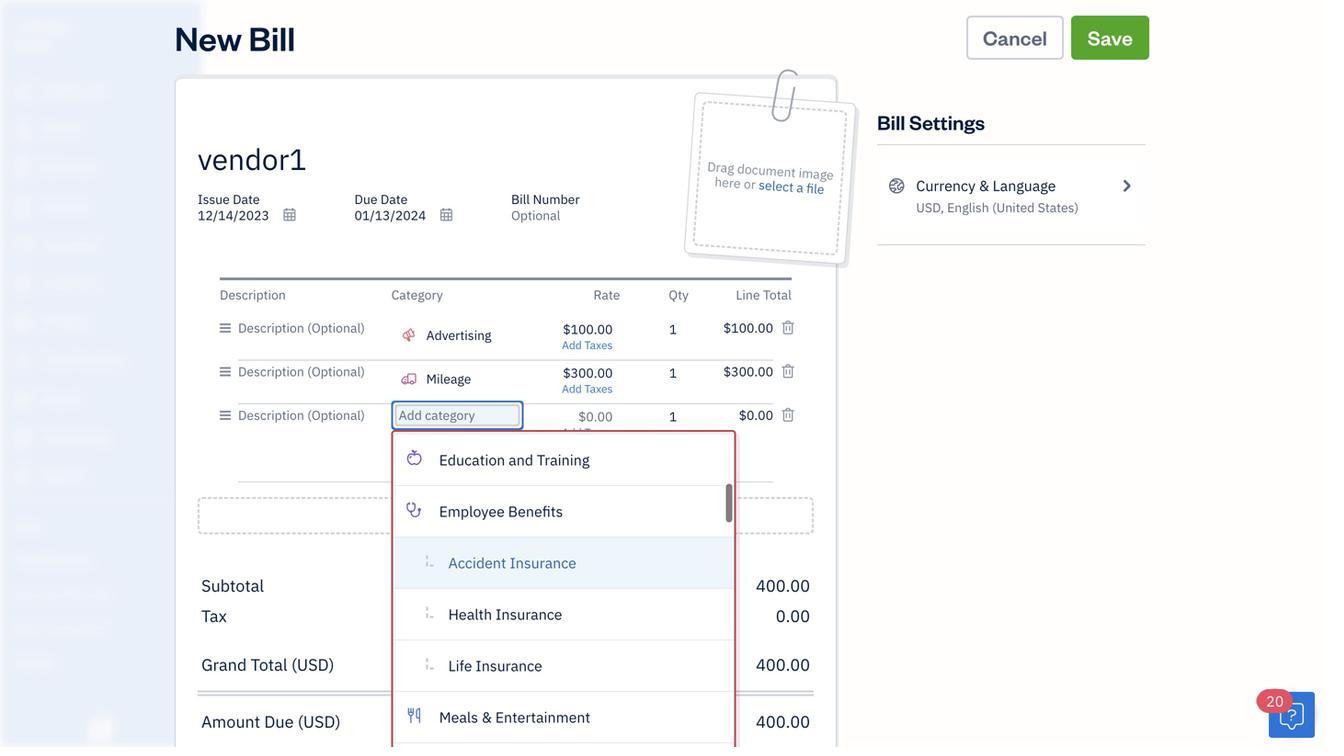 Task type: locate. For each thing, give the bounding box(es) containing it.
1 vertical spatial taxes
[[584, 382, 613, 396]]

add taxes for $100.00
[[562, 338, 613, 353]]

company owner
[[15, 17, 72, 51]]

1 vertical spatial a
[[513, 505, 522, 527]]

issue
[[198, 191, 230, 208]]

settings
[[909, 109, 985, 135], [14, 654, 56, 669]]

0 vertical spatial insurance
[[510, 554, 576, 573]]

2 delete line image from the top
[[781, 365, 795, 379]]

select a file
[[758, 176, 825, 198]]

(usd) down grand total (usd)
[[298, 711, 341, 733]]

or
[[743, 175, 756, 193]]

currencyandlanguage image
[[888, 175, 905, 197]]

training
[[537, 451, 590, 470]]

bars image for $300.00
[[220, 361, 238, 383]]

chevronright image
[[1118, 175, 1135, 197]]

0 vertical spatial description text field
[[238, 365, 391, 379]]

client image
[[12, 120, 34, 139]]

1 horizontal spatial settings
[[909, 109, 985, 135]]

400.00 for subtotal
[[756, 575, 810, 597]]

add taxes up training in the bottom left of the page
[[562, 425, 613, 440]]

0 horizontal spatial total
[[251, 654, 287, 676]]

settings down bank
[[14, 654, 56, 669]]

add taxes button for $0.00
[[562, 425, 613, 440]]

save
[[1088, 24, 1133, 51]]

1 horizontal spatial date
[[381, 191, 408, 208]]

1 vertical spatial category text field
[[426, 372, 564, 387]]

0 vertical spatial (usd)
[[291, 654, 334, 676]]

1 vertical spatial insurance
[[496, 605, 562, 624]]

rate
[[594, 286, 620, 303]]

add taxes down rate (usd) text field
[[562, 382, 613, 396]]

bill up currencyandlanguage icon
[[877, 109, 905, 135]]

taxes down rate (usd) text field
[[584, 382, 613, 396]]

1 vertical spatial total
[[251, 654, 287, 676]]

0 vertical spatial delete line image
[[781, 321, 795, 336]]

0 vertical spatial add taxes
[[562, 338, 613, 353]]

due date
[[354, 191, 408, 208]]

delete line image
[[781, 408, 795, 423]]

1 add taxes button from the top
[[562, 338, 613, 353]]

1 vertical spatial option
[[393, 744, 734, 748]]

team members link
[[5, 544, 197, 577]]

Issue Date text field
[[198, 207, 308, 224]]

1 400.00 from the top
[[756, 575, 810, 597]]

line up "$100.00"
[[736, 286, 760, 303]]

delete line image right $300.00
[[781, 365, 795, 379]]

grand total (usd)
[[201, 654, 334, 676]]

(usd) for grand total (usd)
[[291, 654, 334, 676]]

3 add taxes from the top
[[562, 425, 613, 440]]

due right amount
[[264, 711, 294, 733]]

1 vertical spatial bill
[[877, 109, 905, 135]]

1 vertical spatial line
[[526, 505, 558, 527]]

option up training in the bottom left of the page
[[393, 383, 734, 435]]

date down vendor text box
[[381, 191, 408, 208]]

add taxes button
[[562, 338, 613, 353], [562, 382, 613, 396], [562, 425, 613, 440]]

connections
[[43, 620, 108, 635]]

(usd) up amount due (usd) at the left bottom of the page
[[291, 654, 334, 676]]

0 horizontal spatial line
[[526, 505, 558, 527]]

apps
[[14, 518, 41, 533]]

2 add taxes button from the top
[[562, 382, 613, 396]]

taxes down rate
[[584, 338, 613, 353]]

1 vertical spatial (usd)
[[298, 711, 341, 733]]

insurance for health insurance
[[496, 605, 562, 624]]

delete line image
[[781, 321, 795, 336], [781, 365, 795, 379]]

1 vertical spatial add taxes
[[562, 382, 613, 396]]

400.00
[[756, 575, 810, 597], [756, 654, 810, 676], [756, 711, 810, 733]]

1 vertical spatial quantity text field
[[650, 408, 677, 425]]

total right grand
[[251, 654, 287, 676]]

bill left number
[[511, 191, 530, 208]]

0 vertical spatial option
[[393, 383, 734, 435]]

3 400.00 from the top
[[756, 711, 810, 733]]

and
[[509, 451, 533, 470], [45, 586, 64, 601]]

document
[[737, 160, 796, 181]]

chart image
[[12, 429, 34, 448]]

amount due (usd)
[[201, 711, 341, 733]]

0 vertical spatial &
[[979, 176, 989, 195]]

cancel
[[983, 24, 1047, 51]]

taxes
[[584, 338, 613, 353], [584, 382, 613, 396], [584, 425, 613, 440]]

1 taxes from the top
[[584, 338, 613, 353]]

subtotal
[[201, 575, 264, 597]]

insurance
[[510, 554, 576, 573], [496, 605, 562, 624], [476, 657, 542, 676]]

& up usd, english (united states)
[[979, 176, 989, 195]]

option down entertainment
[[393, 744, 734, 748]]

and right items
[[45, 586, 64, 601]]

1 vertical spatial 400.00
[[756, 654, 810, 676]]

1 vertical spatial bars image
[[220, 361, 238, 383]]

0 vertical spatial taxes
[[584, 338, 613, 353]]

here
[[714, 173, 741, 192]]

Category text field
[[426, 328, 564, 343], [426, 372, 564, 387]]

issue date
[[198, 191, 260, 208]]

taxes up training in the bottom left of the page
[[584, 425, 613, 440]]

category text field for $100.00
[[426, 328, 564, 343]]

qty
[[669, 286, 689, 303]]

bill for issue date
[[511, 191, 530, 208]]

0 vertical spatial total
[[763, 286, 792, 303]]

delete line image right "$100.00"
[[781, 321, 795, 336]]

taxes for $0.00
[[584, 425, 613, 440]]

project image
[[12, 314, 34, 332]]

option
[[393, 383, 734, 435], [393, 744, 734, 748]]

2 option from the top
[[393, 744, 734, 748]]

0 horizontal spatial bill
[[249, 16, 295, 59]]

rate (usd) text field down rate (usd) text field
[[562, 365, 613, 382]]

add taxes
[[562, 338, 613, 353], [562, 382, 613, 396], [562, 425, 613, 440]]

image
[[798, 164, 834, 184]]

0 vertical spatial due
[[354, 191, 377, 208]]

1 category text field from the top
[[426, 328, 564, 343]]

health
[[448, 605, 492, 624]]

meals
[[439, 708, 478, 727]]

1 description text field from the top
[[238, 365, 391, 379]]

date for due date
[[381, 191, 408, 208]]

add taxes button down rate (usd) text field
[[562, 382, 613, 396]]

services
[[66, 586, 111, 601]]

apps link
[[5, 510, 197, 543]]

bill right new
[[249, 16, 295, 59]]

2 bars image from the top
[[220, 361, 238, 383]]

1 horizontal spatial total
[[763, 286, 792, 303]]

add taxes down rate
[[562, 338, 613, 353]]

add a line
[[478, 505, 558, 527]]

a right employee
[[513, 505, 522, 527]]

0 vertical spatial rate (usd) text field
[[562, 365, 613, 382]]

0 horizontal spatial and
[[45, 586, 64, 601]]

& right meals
[[482, 708, 492, 727]]

Rate (USD) text field
[[562, 365, 613, 382], [578, 408, 613, 425]]

3 add taxes button from the top
[[562, 425, 613, 440]]

insurance down accident insurance
[[496, 605, 562, 624]]

an
[[454, 429, 468, 446]]

employee benefits
[[439, 502, 563, 521]]

1 horizontal spatial &
[[979, 176, 989, 195]]

a inside select a file
[[796, 179, 804, 196]]

0 horizontal spatial settings
[[14, 654, 56, 669]]

& for language
[[979, 176, 989, 195]]

bill settings
[[877, 109, 985, 135]]

add taxes button for $100.00
[[562, 338, 613, 353]]

total up "$100.00"
[[763, 286, 792, 303]]

&
[[979, 176, 989, 195], [482, 708, 492, 727]]

2 vertical spatial add taxes button
[[562, 425, 613, 440]]

20
[[1266, 692, 1284, 711]]

0 vertical spatial and
[[509, 451, 533, 470]]

add for $100.00
[[562, 338, 582, 353]]

0 vertical spatial 400.00
[[756, 575, 810, 597]]

Description text field
[[238, 365, 391, 379], [238, 408, 391, 423]]

2 vertical spatial 400.00
[[756, 711, 810, 733]]

description text field for $300.00
[[238, 365, 391, 379]]

0 horizontal spatial date
[[233, 191, 260, 208]]

delete line image for $100.00
[[781, 321, 795, 336]]

add taxes button down rate
[[562, 338, 613, 353]]

tax
[[201, 605, 227, 627]]

line
[[736, 286, 760, 303], [526, 505, 558, 527]]

bank connections
[[14, 620, 108, 635]]

bank
[[14, 620, 40, 635]]

2 add taxes from the top
[[562, 382, 613, 396]]

settings link
[[5, 646, 197, 679]]

date right issue
[[233, 191, 260, 208]]

2 vertical spatial bill
[[511, 191, 530, 208]]

2 400.00 from the top
[[756, 654, 810, 676]]

0 horizontal spatial &
[[482, 708, 492, 727]]

new bill
[[175, 16, 295, 59]]

1 delete line image from the top
[[781, 321, 795, 336]]

insurance for accident insurance
[[510, 554, 576, 573]]

accident
[[448, 554, 506, 573]]

add taxes button up training in the bottom left of the page
[[562, 425, 613, 440]]

(united
[[992, 199, 1035, 216]]

2 description text field from the top
[[238, 408, 391, 423]]

2 date from the left
[[381, 191, 408, 208]]

line up accident insurance
[[526, 505, 558, 527]]

2 category text field from the top
[[426, 372, 564, 387]]

save button
[[1071, 16, 1149, 60]]

bars image down description
[[220, 317, 238, 339]]

date for issue date
[[233, 191, 260, 208]]

and inside "main" element
[[45, 586, 64, 601]]

select an expense category
[[415, 429, 468, 475]]

1 vertical spatial and
[[45, 586, 64, 601]]

0 vertical spatial line
[[736, 286, 760, 303]]

2 vertical spatial add taxes
[[562, 425, 613, 440]]

a inside button
[[513, 505, 522, 527]]

2 vertical spatial taxes
[[584, 425, 613, 440]]

expense image
[[12, 275, 34, 293]]

insurance down benefits
[[510, 554, 576, 573]]

total
[[763, 286, 792, 303], [251, 654, 287, 676]]

0 vertical spatial bars image
[[220, 317, 238, 339]]

Quantity text field
[[650, 321, 677, 338]]

1 date from the left
[[233, 191, 260, 208]]

1 add taxes from the top
[[562, 338, 613, 353]]

total for grand
[[251, 654, 287, 676]]

1 bars image from the top
[[220, 317, 238, 339]]

add for $0.00
[[562, 425, 582, 440]]

cancel button
[[966, 16, 1064, 60]]

insurance right life
[[476, 657, 542, 676]]

1 vertical spatial add taxes button
[[562, 382, 613, 396]]

bars image
[[220, 317, 238, 339], [220, 361, 238, 383]]

2 taxes from the top
[[584, 382, 613, 396]]

1 vertical spatial due
[[264, 711, 294, 733]]

list box
[[393, 383, 734, 748]]

2 quantity text field from the top
[[650, 408, 677, 425]]

0 vertical spatial quantity text field
[[650, 365, 677, 382]]

1 vertical spatial delete line image
[[781, 365, 795, 379]]

a for file
[[796, 179, 804, 196]]

a left file
[[796, 179, 804, 196]]

due down vendor text box
[[354, 191, 377, 208]]

0 vertical spatial add taxes button
[[562, 338, 613, 353]]

description text field for $0.00
[[238, 408, 391, 423]]

1 vertical spatial description text field
[[238, 408, 391, 423]]

1 horizontal spatial line
[[736, 286, 760, 303]]

1 horizontal spatial and
[[509, 451, 533, 470]]

rate (usd) text field up training in the bottom left of the page
[[578, 408, 613, 425]]

0 vertical spatial bill
[[249, 16, 295, 59]]

0 horizontal spatial a
[[513, 505, 522, 527]]

0 vertical spatial category text field
[[426, 328, 564, 343]]

Quantity text field
[[650, 365, 677, 382], [650, 408, 677, 425]]

date
[[233, 191, 260, 208], [381, 191, 408, 208]]

1 horizontal spatial bill
[[511, 191, 530, 208]]

1 quantity text field from the top
[[650, 365, 677, 382]]

add
[[562, 338, 582, 353], [562, 382, 582, 396], [562, 425, 582, 440], [478, 505, 510, 527]]

english
[[947, 199, 989, 216]]

and for services
[[45, 586, 64, 601]]

Bill Number text field
[[511, 207, 649, 224]]

1 vertical spatial rate (usd) text field
[[578, 408, 613, 425]]

resource center badge image
[[1269, 692, 1315, 738]]

number
[[533, 191, 580, 208]]

1 vertical spatial &
[[482, 708, 492, 727]]

1 horizontal spatial a
[[796, 179, 804, 196]]

1 vertical spatial settings
[[14, 654, 56, 669]]

a for line
[[513, 505, 522, 527]]

0 horizontal spatial due
[[264, 711, 294, 733]]

2 horizontal spatial bill
[[877, 109, 905, 135]]

new
[[175, 16, 242, 59]]

due
[[354, 191, 377, 208], [264, 711, 294, 733]]

settings up "currency"
[[909, 109, 985, 135]]

3 taxes from the top
[[584, 425, 613, 440]]

settings inside settings link
[[14, 654, 56, 669]]

0.00
[[776, 605, 810, 627]]

(usd)
[[291, 654, 334, 676], [298, 711, 341, 733]]

select
[[415, 429, 451, 446]]

bill
[[249, 16, 295, 59], [877, 109, 905, 135], [511, 191, 530, 208]]

2 vertical spatial insurance
[[476, 657, 542, 676]]

bars image up bars image
[[220, 361, 238, 383]]

0 vertical spatial a
[[796, 179, 804, 196]]

and left training in the bottom left of the page
[[509, 451, 533, 470]]



Task type: vqa. For each thing, say whether or not it's contained in the screenshot.
the a for file
yes



Task type: describe. For each thing, give the bounding box(es) containing it.
payment image
[[12, 236, 34, 255]]

timer image
[[12, 352, 34, 371]]

report image
[[12, 468, 34, 486]]

currency & language
[[916, 176, 1056, 195]]

members
[[45, 552, 94, 567]]

meals & entertainment
[[439, 708, 590, 727]]

money image
[[12, 391, 34, 409]]

items
[[14, 586, 42, 601]]

currency
[[916, 176, 976, 195]]

description
[[220, 286, 286, 303]]

add inside button
[[478, 505, 510, 527]]

quantity text field for $0.00
[[650, 408, 677, 425]]

items and services link
[[5, 578, 197, 611]]

invoice image
[[12, 198, 34, 216]]

usd, english (united states)
[[916, 199, 1079, 216]]

benefits
[[508, 502, 563, 521]]

20 button
[[1257, 690, 1315, 738]]

total for line
[[763, 286, 792, 303]]

plus image
[[453, 507, 474, 525]]

line total
[[736, 286, 792, 303]]

line inside button
[[526, 505, 558, 527]]

Category text field
[[399, 408, 536, 423]]

quantity text field for $300.00
[[650, 365, 677, 382]]

team
[[14, 552, 43, 567]]

$300.00
[[723, 363, 773, 380]]

file
[[806, 180, 825, 198]]

education
[[439, 451, 505, 470]]

accident insurance
[[448, 554, 576, 573]]

education and training
[[439, 451, 590, 470]]

employee
[[439, 502, 505, 521]]

grand
[[201, 654, 247, 676]]

drag document image here or
[[707, 158, 834, 193]]

bank connections link
[[5, 612, 197, 645]]

list box containing education and training
[[393, 383, 734, 748]]

Vendor text field
[[198, 140, 649, 177]]

select
[[758, 176, 794, 196]]

usd,
[[916, 199, 944, 216]]

exclamationcircle image
[[399, 429, 411, 445]]

category
[[415, 458, 465, 475]]

category
[[391, 286, 443, 303]]

owner
[[15, 36, 51, 51]]

Description text field
[[238, 321, 391, 336]]

1 horizontal spatial due
[[354, 191, 377, 208]]

expense
[[415, 444, 464, 461]]

add taxes for $0.00
[[562, 425, 613, 440]]

health insurance
[[448, 605, 562, 624]]

items and services
[[14, 586, 111, 601]]

states)
[[1038, 199, 1079, 216]]

delete line image for $300.00
[[781, 365, 795, 379]]

& for entertainment
[[482, 708, 492, 727]]

add a line button
[[198, 497, 814, 535]]

language
[[993, 176, 1056, 195]]

company
[[15, 17, 72, 34]]

$100.00
[[723, 320, 773, 337]]

dashboard image
[[12, 82, 34, 100]]

team members
[[14, 552, 94, 567]]

entertainment
[[495, 708, 590, 727]]

category text field for $300.00
[[426, 372, 564, 387]]

0 vertical spatial settings
[[909, 109, 985, 135]]

bars image
[[220, 405, 238, 427]]

400.00 for grand total (usd)
[[756, 654, 810, 676]]

taxes for $300.00
[[584, 382, 613, 396]]

add taxes for $300.00
[[562, 382, 613, 396]]

and for training
[[509, 451, 533, 470]]

add taxes button for $300.00
[[562, 382, 613, 396]]

Due Date text field
[[354, 207, 465, 224]]

1 option from the top
[[393, 383, 734, 435]]

bars image for $100.00
[[220, 317, 238, 339]]

rate (usd) text field for $300.00
[[562, 365, 613, 382]]

drag
[[707, 158, 735, 177]]

Rate (USD) text field
[[562, 321, 613, 338]]

(usd) for amount due (usd)
[[298, 711, 341, 733]]

life
[[448, 657, 472, 676]]

add for $300.00
[[562, 382, 582, 396]]

taxes for $100.00
[[584, 338, 613, 353]]

$0.00
[[739, 407, 773, 424]]

amount
[[201, 711, 260, 733]]

bill for new bill
[[877, 109, 905, 135]]

rate (usd) text field for $0.00
[[578, 408, 613, 425]]

estimate image
[[12, 159, 34, 177]]

freshbooks image
[[86, 718, 116, 740]]

bill number
[[511, 191, 580, 208]]

insurance for life insurance
[[476, 657, 542, 676]]

life insurance
[[448, 657, 542, 676]]

main element
[[0, 0, 248, 748]]



